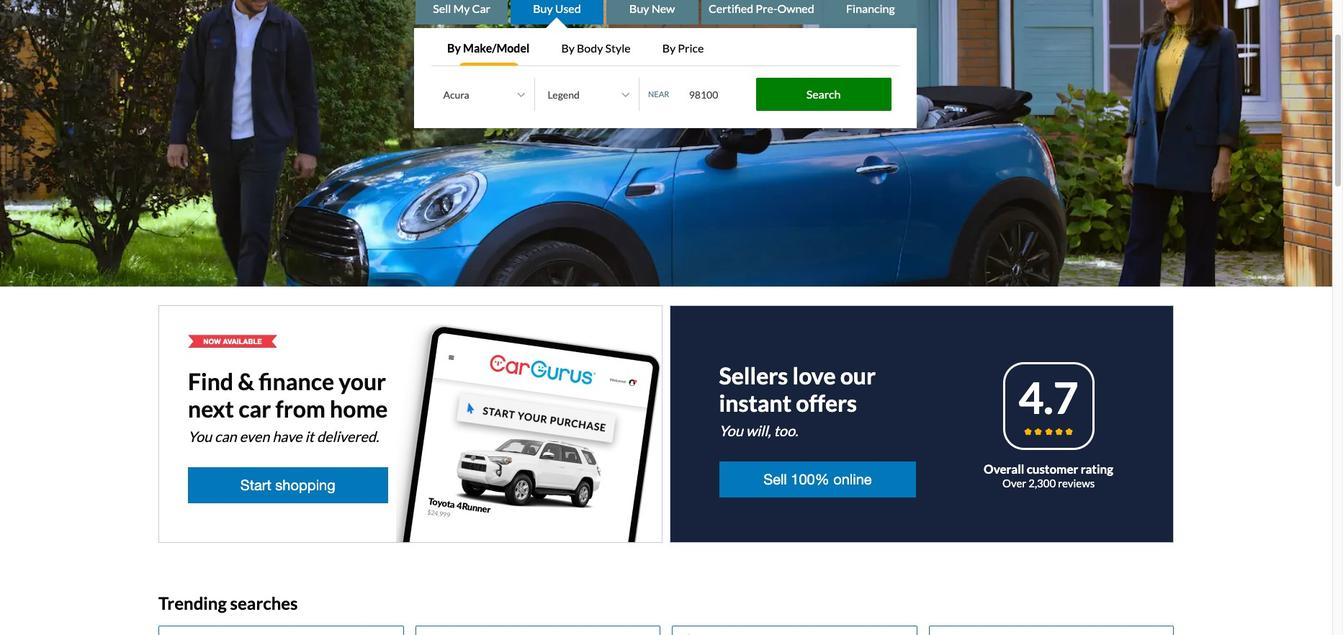 Task type: vqa. For each thing, say whether or not it's contained in the screenshot.
The Reviews
yes



Task type: locate. For each thing, give the bounding box(es) containing it.
buy left new
[[630, 2, 649, 15]]

online
[[834, 471, 872, 488]]

3 by from the left
[[662, 41, 676, 55]]

have
[[272, 428, 302, 445]]

1 by from the left
[[447, 41, 461, 55]]

you
[[719, 422, 743, 440], [188, 428, 212, 445]]

body
[[577, 41, 603, 55]]

1 horizontal spatial buy
[[630, 2, 649, 15]]

pre-
[[756, 2, 778, 15]]

home
[[330, 395, 388, 423]]

by make/model
[[447, 41, 530, 55]]

buy left used
[[533, 2, 553, 15]]

&
[[238, 368, 254, 396]]

0 horizontal spatial buy
[[533, 2, 553, 15]]

buy
[[533, 2, 553, 15], [630, 2, 649, 15]]

by left body
[[561, 41, 575, 55]]

searches
[[230, 593, 298, 614]]

can
[[215, 428, 237, 445]]

sell my car
[[433, 2, 491, 15]]

from
[[275, 395, 325, 423]]

2 buy from the left
[[630, 2, 649, 15]]

sellers
[[719, 362, 788, 390]]

you inside find & finance your next car from home you can even have it delivered.
[[188, 428, 212, 445]]

0 horizontal spatial by
[[447, 41, 461, 55]]

1 horizontal spatial you
[[719, 422, 743, 440]]

by for by make/model
[[447, 41, 461, 55]]

0 horizontal spatial sell
[[433, 2, 451, 15]]

trending searches
[[158, 593, 298, 614]]

even
[[240, 428, 270, 445]]

2 horizontal spatial by
[[662, 41, 676, 55]]

financing
[[846, 2, 895, 15]]

by left price
[[662, 41, 676, 55]]

sell left 100% at the right of the page
[[764, 471, 787, 488]]

it
[[305, 428, 314, 445]]

find
[[188, 368, 233, 396]]

used
[[555, 2, 581, 15]]

sell left my on the left top of page
[[433, 2, 451, 15]]

by down my on the left top of page
[[447, 41, 461, 55]]

1 horizontal spatial sell
[[764, 471, 787, 488]]

1 horizontal spatial by
[[561, 41, 575, 55]]

2,300
[[1029, 477, 1056, 490]]

100%
[[791, 471, 830, 488]]

delivered.
[[317, 428, 379, 445]]

you left can
[[188, 428, 212, 445]]

certified
[[709, 2, 754, 15]]

buy for buy used
[[533, 2, 553, 15]]

by
[[447, 41, 461, 55], [561, 41, 575, 55], [662, 41, 676, 55]]

None submit
[[756, 78, 891, 111]]

overall customer rating over 2,300 reviews
[[984, 462, 1114, 490]]

finance
[[259, 368, 334, 396]]

0 horizontal spatial you
[[188, 428, 212, 445]]

customer
[[1027, 462, 1079, 477]]

near
[[648, 89, 669, 99]]

overall
[[984, 462, 1025, 477]]

sell
[[433, 2, 451, 15], [764, 471, 787, 488]]

over
[[1003, 477, 1027, 490]]

sell for sell 100% online
[[764, 471, 787, 488]]

you left will,
[[719, 422, 743, 440]]

2 by from the left
[[561, 41, 575, 55]]

certified pre-owned
[[709, 2, 814, 15]]

1 buy from the left
[[533, 2, 553, 15]]

0 vertical spatial sell
[[433, 2, 451, 15]]

1 vertical spatial sell
[[764, 471, 787, 488]]

you inside "sellers love our instant offers you will, too."
[[719, 422, 743, 440]]

sell inside sell 100% online button
[[764, 471, 787, 488]]

sell for sell my car
[[433, 2, 451, 15]]



Task type: describe. For each thing, give the bounding box(es) containing it.
owned
[[777, 2, 814, 15]]

buy used
[[533, 2, 581, 15]]

too.
[[774, 422, 798, 440]]

our
[[840, 362, 876, 390]]

find & finance your next car from home you can even have it delivered.
[[188, 368, 388, 445]]

start shopping button
[[188, 468, 388, 504]]

by for by body style
[[561, 41, 575, 55]]

now
[[203, 337, 221, 346]]

love
[[793, 362, 836, 390]]

car
[[472, 2, 491, 15]]

now available
[[203, 337, 262, 346]]

available
[[223, 337, 262, 346]]

buy for buy new
[[630, 2, 649, 15]]

my
[[453, 2, 470, 15]]

by price
[[662, 41, 704, 55]]

by body style
[[561, 41, 631, 55]]

start shopping
[[240, 477, 335, 494]]

4.7
[[1019, 372, 1079, 424]]

rating
[[1081, 462, 1114, 477]]

style
[[605, 41, 631, 55]]

sell 100% online button
[[719, 462, 916, 498]]

new
[[652, 2, 675, 15]]

price
[[678, 41, 704, 55]]

will,
[[746, 422, 771, 440]]

instant
[[719, 389, 792, 417]]

buy new
[[630, 2, 675, 15]]

car
[[239, 395, 271, 423]]

trending
[[158, 593, 227, 614]]

your
[[339, 368, 386, 396]]

make/model
[[463, 41, 530, 55]]

sellers love our instant offers you will, too.
[[719, 362, 876, 440]]

shopping
[[275, 477, 335, 494]]

next
[[188, 395, 234, 423]]

reviews
[[1058, 477, 1095, 490]]

start
[[240, 477, 271, 494]]

Zip telephone field
[[680, 80, 752, 109]]

sell 100% online
[[764, 471, 872, 488]]

offers
[[796, 389, 857, 417]]

by for by price
[[662, 41, 676, 55]]



